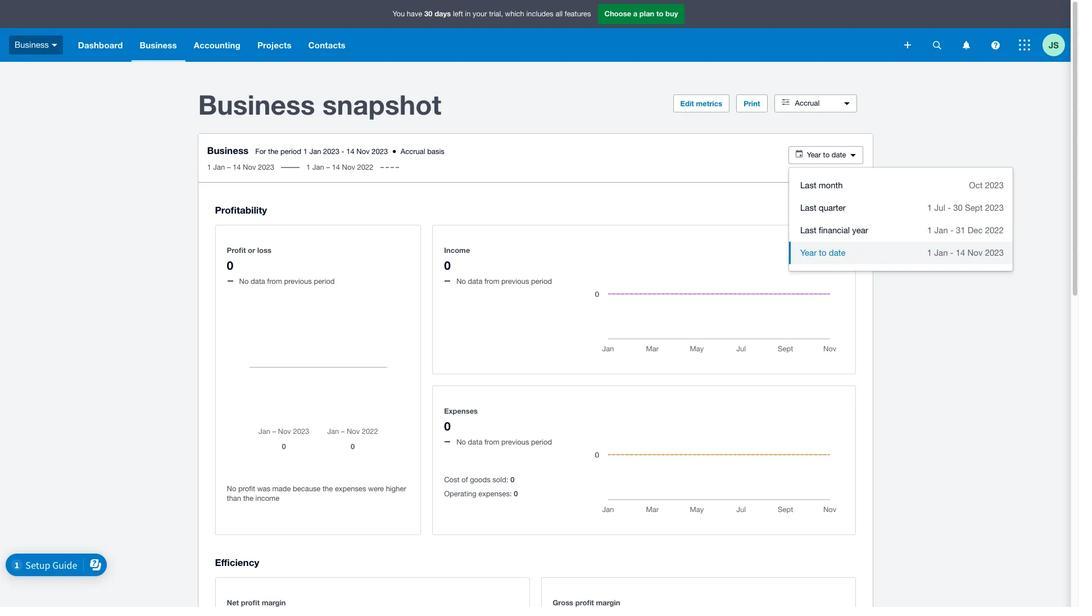 Task type: describe. For each thing, give the bounding box(es) containing it.
projects
[[257, 40, 292, 50]]

dec
[[968, 225, 983, 235]]

edit metrics
[[680, 99, 722, 108]]

1 for 1 jul - 30 sept 2023
[[928, 203, 932, 212]]

print button
[[736, 94, 768, 112]]

business inside popup button
[[15, 40, 49, 49]]

2 horizontal spatial the
[[323, 485, 333, 493]]

profit for no
[[238, 485, 255, 493]]

banner containing js
[[0, 0, 1071, 62]]

days
[[435, 9, 451, 18]]

income
[[256, 494, 279, 503]]

last quarter
[[800, 203, 846, 212]]

your
[[473, 10, 487, 18]]

date inside period list box
[[829, 248, 846, 257]]

year inside year to date popup button
[[807, 151, 821, 159]]

business button
[[131, 28, 185, 62]]

goods
[[470, 476, 491, 484]]

because
[[293, 485, 321, 493]]

month
[[819, 180, 843, 190]]

a
[[633, 9, 638, 18]]

1 jan – 14 nov 2023
[[207, 163, 274, 171]]

last financial year
[[800, 225, 868, 235]]

which
[[505, 10, 524, 18]]

you
[[393, 10, 405, 18]]

svg image
[[904, 42, 911, 48]]

dashboard
[[78, 40, 123, 50]]

buy
[[666, 9, 678, 18]]

1 jan - 14 nov 2023
[[927, 248, 1004, 257]]

0 right expenses: in the left bottom of the page
[[514, 489, 518, 498]]

business snapshot
[[198, 88, 441, 120]]

js button
[[1043, 28, 1071, 62]]

were
[[368, 485, 384, 493]]

you have 30 days left in your trial, which includes all features
[[393, 9, 591, 18]]

no data from previous period for profit or loss 0
[[239, 277, 335, 285]]

jan for 1 jan – 14 nov 2023
[[213, 163, 225, 171]]

data for profit or loss 0
[[251, 277, 265, 285]]

or
[[248, 246, 255, 254]]

year to date button
[[789, 146, 864, 164]]

income
[[444, 246, 470, 254]]

higher
[[386, 485, 406, 493]]

last for last month
[[800, 180, 817, 190]]

features
[[565, 10, 591, 18]]

2022 for 1 jan – 14 nov 2022
[[357, 163, 374, 171]]

choose
[[605, 9, 631, 18]]

business inside dropdown button
[[140, 40, 177, 50]]

svg image inside business popup button
[[52, 44, 57, 47]]

profit or loss 0
[[227, 246, 271, 272]]

2022 for 1 jan - 31 dec 2022
[[985, 225, 1004, 235]]

no for profit or loss 0
[[239, 277, 249, 285]]

includes
[[526, 10, 554, 18]]

period for income 0
[[531, 277, 552, 285]]

print
[[744, 99, 760, 108]]

for the period 1 jan 2023 - 14 nov 2023  ●  accrual basis
[[255, 147, 445, 156]]

– for 14 nov 2022
[[326, 163, 330, 171]]

nov for 1 jan – 14 nov 2023
[[243, 163, 256, 171]]

have
[[407, 10, 422, 18]]

expenses:
[[479, 490, 512, 498]]

none field containing last month
[[789, 167, 1013, 271]]

gross
[[553, 598, 573, 607]]

to inside banner
[[657, 9, 664, 18]]

jan for 1 jan - 14 nov 2023
[[934, 248, 948, 257]]

no profit was made because the expenses were higher than the income
[[227, 485, 406, 503]]

period for expenses 0
[[531, 438, 552, 446]]

profit for gross
[[575, 598, 594, 607]]

period for profit or loss 0
[[314, 277, 335, 285]]

2 vertical spatial the
[[243, 494, 253, 503]]

jan up 1 jan – 14 nov 2022
[[309, 147, 321, 156]]

net profit margin
[[227, 598, 286, 607]]

- up 1 jan – 14 nov 2022
[[342, 147, 344, 156]]

period list box
[[789, 168, 1013, 271]]

from for income 0
[[485, 277, 499, 285]]

gross profit margin
[[553, 598, 620, 607]]

for
[[255, 147, 266, 156]]

2023 for 1 jan – 14 nov 2023
[[258, 163, 274, 171]]

js
[[1049, 40, 1059, 50]]

navigation inside banner
[[70, 28, 897, 62]]

left
[[453, 10, 463, 18]]

cost
[[444, 476, 460, 484]]

was
[[257, 485, 270, 493]]

accounting
[[194, 40, 241, 50]]

1 jan – 14 nov 2022
[[306, 163, 374, 171]]

0 inside expenses 0
[[444, 419, 451, 433]]

to inside year to date popup button
[[823, 151, 830, 159]]

30 inside period list box
[[953, 203, 963, 212]]

trial,
[[489, 10, 503, 18]]

made
[[272, 485, 291, 493]]

2023 for 1 jan - 14 nov 2023
[[985, 248, 1004, 257]]



Task type: vqa. For each thing, say whether or not it's contained in the screenshot.
topmost TS
no



Task type: locate. For each thing, give the bounding box(es) containing it.
from
[[267, 277, 282, 285], [485, 277, 499, 285], [485, 438, 499, 446]]

expenses
[[444, 406, 478, 415]]

data
[[251, 277, 265, 285], [468, 277, 483, 285], [468, 438, 483, 446]]

last
[[800, 180, 817, 190], [800, 203, 817, 212], [800, 225, 817, 235]]

no up than
[[227, 485, 236, 493]]

in
[[465, 10, 471, 18]]

choose a plan to buy
[[605, 9, 678, 18]]

no for income 0
[[457, 277, 466, 285]]

year inside period list box
[[800, 248, 817, 257]]

no down "income 0"
[[457, 277, 466, 285]]

margin right gross on the right bottom
[[596, 598, 620, 607]]

svg image
[[1019, 39, 1030, 51], [933, 41, 941, 49], [963, 41, 970, 49], [991, 41, 1000, 49], [52, 44, 57, 47]]

margin for net profit margin
[[262, 598, 286, 607]]

dashboard link
[[70, 28, 131, 62]]

year up last month
[[807, 151, 821, 159]]

no
[[239, 277, 249, 285], [457, 277, 466, 285], [457, 438, 466, 446], [227, 485, 236, 493]]

2 margin from the left
[[596, 598, 620, 607]]

no data from previous period
[[239, 277, 335, 285], [457, 277, 552, 285], [457, 438, 552, 446]]

no data from previous period down loss
[[239, 277, 335, 285]]

business button
[[0, 28, 70, 62]]

2022 inside period list box
[[985, 225, 1004, 235]]

jan down 1 jan - 31 dec 2022
[[934, 248, 948, 257]]

of
[[462, 476, 468, 484]]

1 vertical spatial date
[[829, 248, 846, 257]]

0 vertical spatial 30
[[424, 9, 433, 18]]

-
[[342, 147, 344, 156], [948, 203, 951, 212], [950, 225, 954, 235], [950, 248, 954, 257]]

expenses
[[335, 485, 366, 493]]

edit metrics button
[[673, 94, 730, 112]]

1 vertical spatial the
[[323, 485, 333, 493]]

1 last from the top
[[800, 180, 817, 190]]

year down last financial year
[[800, 248, 817, 257]]

profitability
[[215, 204, 267, 216]]

3 last from the top
[[800, 225, 817, 235]]

2 vertical spatial last
[[800, 225, 817, 235]]

14 for 1 jan - 14 nov 2023
[[956, 248, 965, 257]]

0 down the profit
[[227, 258, 233, 272]]

0 horizontal spatial margin
[[262, 598, 286, 607]]

year
[[852, 225, 868, 235]]

year to date down last financial year
[[800, 248, 846, 257]]

30
[[424, 9, 433, 18], [953, 203, 963, 212]]

accrual inside popup button
[[795, 99, 820, 107]]

1 horizontal spatial 2022
[[985, 225, 1004, 235]]

profit right gross on the right bottom
[[575, 598, 594, 607]]

the right "because"
[[323, 485, 333, 493]]

date
[[832, 151, 846, 159], [829, 248, 846, 257]]

1 horizontal spatial the
[[268, 147, 278, 156]]

0 horizontal spatial accrual
[[401, 147, 425, 156]]

no for expenses 0
[[457, 438, 466, 446]]

group
[[789, 168, 1013, 271]]

to
[[657, 9, 664, 18], [823, 151, 830, 159], [819, 248, 827, 257]]

financial
[[819, 225, 850, 235]]

1 vertical spatial to
[[823, 151, 830, 159]]

navigation
[[70, 28, 897, 62]]

last month
[[800, 180, 843, 190]]

jan for 1 jan - 31 dec 2022
[[935, 225, 948, 235]]

None field
[[789, 167, 1013, 271]]

1 horizontal spatial margin
[[596, 598, 620, 607]]

0 vertical spatial 2022
[[357, 163, 374, 171]]

accrual
[[795, 99, 820, 107], [401, 147, 425, 156]]

data for expenses 0
[[468, 438, 483, 446]]

nov up 1 jan – 14 nov 2022
[[357, 147, 370, 156]]

oct 2023
[[969, 180, 1004, 190]]

30 left sept
[[953, 203, 963, 212]]

31
[[956, 225, 965, 235]]

to up month
[[823, 151, 830, 159]]

1 vertical spatial last
[[800, 203, 817, 212]]

2022 down for the period 1 jan 2023 - 14 nov 2023  ●  accrual basis
[[357, 163, 374, 171]]

last for last financial year
[[800, 225, 817, 235]]

30 right have
[[424, 9, 433, 18]]

accrual left basis
[[401, 147, 425, 156]]

previous
[[284, 277, 312, 285], [501, 277, 529, 285], [501, 438, 529, 446]]

14 for 1 jan – 14 nov 2022
[[332, 163, 340, 171]]

data down expenses 0
[[468, 438, 483, 446]]

2022 right the dec
[[985, 225, 1004, 235]]

last left financial
[[800, 225, 817, 235]]

0 horizontal spatial 30
[[424, 9, 433, 18]]

1 – from the left
[[227, 163, 231, 171]]

14 for 1 jan – 14 nov 2023
[[233, 163, 241, 171]]

14 down for the period 1 jan 2023 - 14 nov 2023  ●  accrual basis
[[332, 163, 340, 171]]

1 for 1 jan – 14 nov 2023
[[207, 163, 211, 171]]

plan
[[640, 9, 654, 18]]

0 vertical spatial to
[[657, 9, 664, 18]]

0 inside "income 0"
[[444, 258, 451, 272]]

- for last quarter
[[948, 203, 951, 212]]

year
[[807, 151, 821, 159], [800, 248, 817, 257]]

data down "income 0"
[[468, 277, 483, 285]]

- left 31 in the right top of the page
[[950, 225, 954, 235]]

nov for 1 jan - 14 nov 2023
[[968, 248, 983, 257]]

accounting button
[[185, 28, 249, 62]]

0 vertical spatial date
[[832, 151, 846, 159]]

no data from previous period up sold:
[[457, 438, 552, 446]]

than
[[227, 494, 241, 503]]

- right 'jul'
[[948, 203, 951, 212]]

margin for gross profit margin
[[596, 598, 620, 607]]

no down profit or loss 0
[[239, 277, 249, 285]]

the right than
[[243, 494, 253, 503]]

jan
[[309, 147, 321, 156], [213, 163, 225, 171], [312, 163, 324, 171], [935, 225, 948, 235], [934, 248, 948, 257]]

– down for the period 1 jan 2023 - 14 nov 2023  ●  accrual basis
[[326, 163, 330, 171]]

nov down the dec
[[968, 248, 983, 257]]

0 vertical spatial accrual
[[795, 99, 820, 107]]

jan for 1 jan – 14 nov 2022
[[312, 163, 324, 171]]

jan down for the period 1 jan 2023 - 14 nov 2023  ●  accrual basis
[[312, 163, 324, 171]]

accrual button
[[774, 94, 857, 112]]

oct
[[969, 180, 983, 190]]

the right for
[[268, 147, 278, 156]]

0 vertical spatial the
[[268, 147, 278, 156]]

profit
[[227, 246, 246, 254]]

2 – from the left
[[326, 163, 330, 171]]

1 vertical spatial 30
[[953, 203, 963, 212]]

profit inside no profit was made because the expenses were higher than the income
[[238, 485, 255, 493]]

0 vertical spatial last
[[800, 180, 817, 190]]

profit right net
[[241, 598, 260, 607]]

1 for 1 jan – 14 nov 2022
[[306, 163, 310, 171]]

- for last financial year
[[950, 225, 954, 235]]

jan up profitability
[[213, 163, 225, 171]]

data for income 0
[[468, 277, 483, 285]]

date down financial
[[829, 248, 846, 257]]

– up profitability
[[227, 163, 231, 171]]

the
[[268, 147, 278, 156], [323, 485, 333, 493], [243, 494, 253, 503]]

0 horizontal spatial the
[[243, 494, 253, 503]]

1 vertical spatial 2022
[[985, 225, 1004, 235]]

year to date inside period list box
[[800, 248, 846, 257]]

loss
[[257, 246, 271, 254]]

– for 14 nov 2023
[[227, 163, 231, 171]]

sept
[[965, 203, 983, 212]]

1 for 1 jan - 14 nov 2023
[[927, 248, 932, 257]]

profit up than
[[238, 485, 255, 493]]

nov
[[357, 147, 370, 156], [243, 163, 256, 171], [342, 163, 355, 171], [968, 248, 983, 257]]

0 down income
[[444, 258, 451, 272]]

previous for profit or loss 0
[[284, 277, 312, 285]]

income 0
[[444, 246, 470, 272]]

14
[[346, 147, 355, 156], [233, 163, 241, 171], [332, 163, 340, 171], [956, 248, 965, 257]]

to down last financial year
[[819, 248, 827, 257]]

last left month
[[800, 180, 817, 190]]

previous for expenses 0
[[501, 438, 529, 446]]

group containing last month
[[789, 168, 1013, 271]]

cost of goods sold: 0 operating expenses: 0
[[444, 475, 518, 498]]

0
[[227, 258, 233, 272], [444, 258, 451, 272], [444, 419, 451, 433], [510, 475, 515, 484], [514, 489, 518, 498]]

from for profit or loss 0
[[267, 277, 282, 285]]

quarter
[[819, 203, 846, 212]]

1 horizontal spatial 30
[[953, 203, 963, 212]]

margin right net
[[262, 598, 286, 607]]

banner
[[0, 0, 1071, 62]]

1 vertical spatial year
[[800, 248, 817, 257]]

0 right sold:
[[510, 475, 515, 484]]

2023
[[323, 147, 340, 156], [372, 147, 388, 156], [258, 163, 274, 171], [985, 180, 1004, 190], [985, 203, 1004, 212], [985, 248, 1004, 257]]

profit for net
[[241, 598, 260, 607]]

1 for 1 jan - 31 dec 2022
[[928, 225, 932, 235]]

jul
[[935, 203, 945, 212]]

nov down for the period 1 jan 2023 - 14 nov 2023  ●  accrual basis
[[342, 163, 355, 171]]

last for last quarter
[[800, 203, 817, 212]]

- down 1 jan - 31 dec 2022
[[950, 248, 954, 257]]

metrics
[[696, 99, 722, 108]]

2023 for for the period 1 jan 2023 - 14 nov 2023  ●  accrual basis
[[323, 147, 340, 156]]

nov inside period list box
[[968, 248, 983, 257]]

to inside period list box
[[819, 248, 827, 257]]

0 inside profit or loss 0
[[227, 258, 233, 272]]

jan left 31 in the right top of the page
[[935, 225, 948, 235]]

1
[[303, 147, 307, 156], [207, 163, 211, 171], [306, 163, 310, 171], [928, 203, 932, 212], [928, 225, 932, 235], [927, 248, 932, 257]]

from for expenses 0
[[485, 438, 499, 446]]

0 horizontal spatial 2022
[[357, 163, 374, 171]]

nov down for
[[243, 163, 256, 171]]

1 jul - 30 sept 2023
[[928, 203, 1004, 212]]

margin
[[262, 598, 286, 607], [596, 598, 620, 607]]

- for year to date
[[950, 248, 954, 257]]

14 inside period list box
[[956, 248, 965, 257]]

no data from previous period down "income 0"
[[457, 277, 552, 285]]

1 horizontal spatial –
[[326, 163, 330, 171]]

date up month
[[832, 151, 846, 159]]

net
[[227, 598, 239, 607]]

nov for 1 jan – 14 nov 2022
[[342, 163, 355, 171]]

no data from previous period for income 0
[[457, 277, 552, 285]]

year to date up month
[[807, 151, 846, 159]]

2022
[[357, 163, 374, 171], [985, 225, 1004, 235]]

14 up profitability
[[233, 163, 241, 171]]

14 up 1 jan – 14 nov 2022
[[346, 147, 355, 156]]

1 jan - 31 dec 2022
[[928, 225, 1004, 235]]

efficiency
[[215, 557, 259, 568]]

basis
[[427, 147, 445, 156]]

to left buy
[[657, 9, 664, 18]]

projects button
[[249, 28, 300, 62]]

no data from previous period for expenses 0
[[457, 438, 552, 446]]

all
[[556, 10, 563, 18]]

1 margin from the left
[[262, 598, 286, 607]]

profit
[[238, 485, 255, 493], [241, 598, 260, 607], [575, 598, 594, 607]]

accrual up year to date popup button
[[795, 99, 820, 107]]

period
[[280, 147, 301, 156], [314, 277, 335, 285], [531, 277, 552, 285], [531, 438, 552, 446]]

2023 for 1 jul - 30 sept 2023
[[985, 203, 1004, 212]]

0 vertical spatial year
[[807, 151, 821, 159]]

year to date inside popup button
[[807, 151, 846, 159]]

2 last from the top
[[800, 203, 817, 212]]

no inside no profit was made because the expenses were higher than the income
[[227, 485, 236, 493]]

1 horizontal spatial accrual
[[795, 99, 820, 107]]

1 vertical spatial year to date
[[800, 248, 846, 257]]

snapshot
[[323, 88, 441, 120]]

last left quarter
[[800, 203, 817, 212]]

2 vertical spatial to
[[819, 248, 827, 257]]

14 down 31 in the right top of the page
[[956, 248, 965, 257]]

edit
[[680, 99, 694, 108]]

data down profit or loss 0
[[251, 277, 265, 285]]

business
[[15, 40, 49, 49], [140, 40, 177, 50], [198, 88, 315, 120], [207, 144, 249, 156]]

no down expenses 0
[[457, 438, 466, 446]]

0 down expenses
[[444, 419, 451, 433]]

date inside popup button
[[832, 151, 846, 159]]

contacts button
[[300, 28, 354, 62]]

navigation containing dashboard
[[70, 28, 897, 62]]

0 horizontal spatial –
[[227, 163, 231, 171]]

expenses 0
[[444, 406, 478, 433]]

30 inside banner
[[424, 9, 433, 18]]

0 vertical spatial year to date
[[807, 151, 846, 159]]

operating
[[444, 490, 477, 498]]

previous for income 0
[[501, 277, 529, 285]]

sold:
[[493, 476, 508, 484]]

1 vertical spatial accrual
[[401, 147, 425, 156]]

contacts
[[308, 40, 346, 50]]



